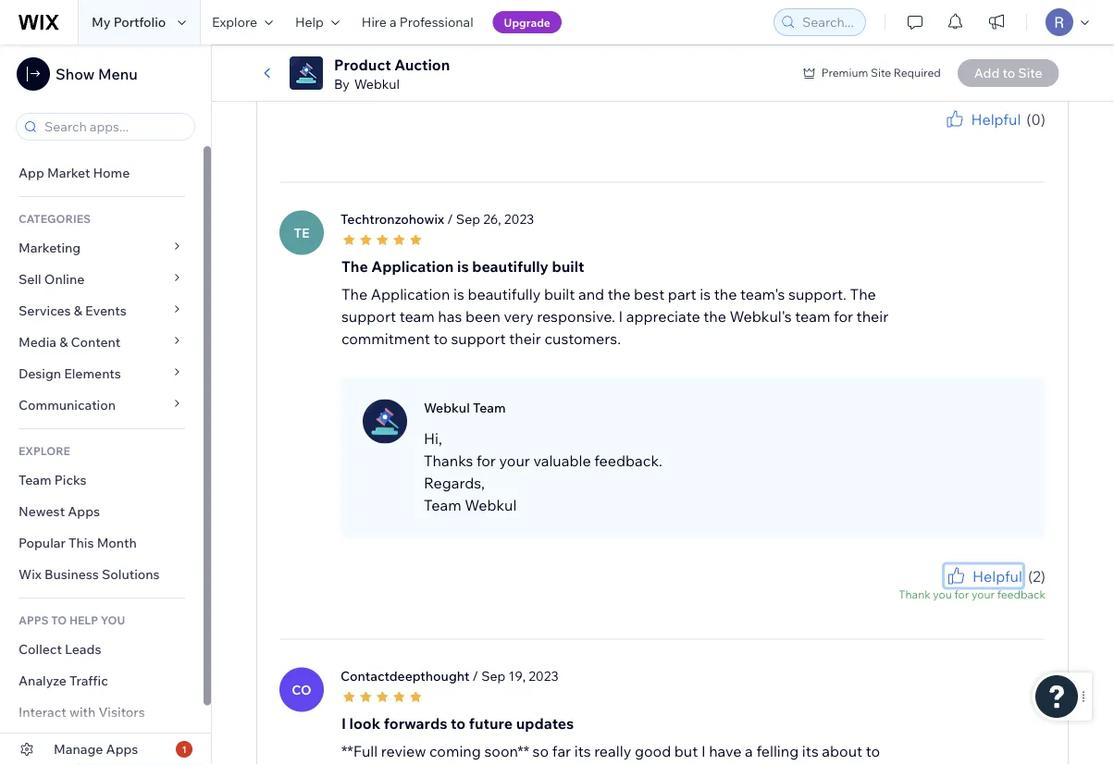 Task type: vqa. For each thing, say whether or not it's contained in the screenshot.
the top posts
no



Task type: describe. For each thing, give the bounding box(es) containing it.
media & content link
[[0, 327, 204, 358]]

manage apps
[[54, 741, 138, 757]]

future
[[469, 714, 513, 732]]

contactdeepthought / sep 19, 2023
[[341, 668, 559, 684]]

w e image
[[363, 399, 407, 444]]

market
[[47, 165, 90, 181]]

forwards
[[384, 714, 447, 732]]

the right support. at the right of the page
[[850, 285, 876, 303]]

1 vertical spatial to
[[451, 714, 466, 732]]

1 vertical spatial a
[[745, 742, 753, 760]]

content
[[71, 334, 121, 350]]

regards,
[[424, 473, 485, 492]]

19,
[[508, 668, 526, 684]]

manage
[[54, 741, 103, 757]]

& for media
[[59, 334, 68, 350]]

i inside the application is beautifully built the application is beautifully built and the best part is the team's support. the support team has been very responsive. i appreciate the webkul's team for their commitment to support their customers.
[[619, 307, 623, 325]]

the down "techtronzohowix"
[[341, 257, 368, 275]]

explore
[[212, 14, 257, 30]]

events
[[85, 303, 127, 319]]

apps
[[19, 613, 49, 627]]

collect leads link
[[0, 634, 204, 665]]

communication
[[19, 397, 119, 413]]

solutions
[[102, 566, 160, 583]]

wix
[[19, 566, 42, 583]]

feedback for (0)
[[997, 130, 1046, 144]]

hire
[[362, 14, 387, 30]]

professional
[[400, 14, 473, 30]]

the left team's
[[714, 285, 737, 303]]

2023 for future
[[529, 668, 559, 684]]

show menu
[[56, 65, 138, 83]]

whole
[[379, 764, 421, 765]]

part
[[668, 285, 697, 303]]

show
[[56, 65, 95, 83]]

by
[[334, 76, 350, 92]]

team's
[[740, 285, 785, 303]]

premium site required
[[822, 66, 941, 80]]

sep for to
[[481, 668, 506, 684]]

/ for beautifully
[[447, 211, 453, 227]]

explore
[[19, 444, 70, 458]]

to
[[51, 613, 67, 627]]

Search apps... field
[[39, 114, 189, 140]]

popular this month link
[[0, 528, 204, 559]]

popular
[[19, 535, 66, 551]]

co
[[292, 682, 312, 698]]

about
[[822, 742, 863, 760]]

1 team from the left
[[399, 307, 435, 325]]

have
[[709, 742, 742, 760]]

team inside hi, thanks for your valuable feedback. regards, team webkul
[[424, 496, 462, 514]]

product
[[334, 56, 391, 74]]

webkul's
[[730, 307, 792, 325]]

hi, thanks for your valuable feedback. regards, team webkul
[[424, 429, 663, 514]]

techtronzohowix / sep 26, 2023
[[341, 211, 534, 227]]

2 its from the left
[[802, 742, 819, 760]]

product auction logo image
[[290, 56, 323, 90]]

sep for beautifully
[[456, 211, 480, 227]]

te
[[294, 224, 310, 241]]

help
[[295, 14, 324, 30]]

hire a professional
[[362, 14, 473, 30]]

marketing link
[[0, 232, 204, 264]]

responsive.
[[537, 307, 615, 325]]

you for (0)
[[933, 130, 952, 144]]

appreciate
[[626, 307, 700, 325]]

contactdeepthought
[[341, 668, 470, 684]]

interact with visitors link
[[0, 697, 204, 728]]

team inside sidebar element
[[19, 472, 51, 488]]

visitors
[[99, 704, 145, 720]]

apps for manage apps
[[106, 741, 138, 757]]

0 horizontal spatial i
[[341, 714, 346, 732]]

but
[[675, 742, 698, 760]]

sell online link
[[0, 264, 204, 295]]

popular this month
[[19, 535, 137, 551]]

wix business solutions link
[[0, 559, 204, 590]]

helpful for (2)
[[973, 567, 1023, 585]]

services & events link
[[0, 295, 204, 327]]

0 vertical spatial team
[[473, 399, 506, 416]]

thank you for your feedback for (2)
[[899, 587, 1046, 601]]

to inside the application is beautifully built the application is beautifully built and the best part is the team's support. the support team has been very responsive. i appreciate the webkul's team for their commitment to support their customers.
[[434, 329, 448, 347]]

2023 for built
[[504, 211, 534, 227]]

very
[[504, 307, 534, 325]]

you
[[101, 613, 125, 627]]

for inside the application is beautifully built the application is beautifully built and the best part is the team's support. the support team has been very responsive. i appreciate the webkul's team for their commitment to support their customers.
[[834, 307, 853, 325]]

analyze traffic
[[19, 673, 108, 689]]

collect leads
[[19, 641, 101, 658]]

thanks
[[424, 451, 473, 470]]

menu
[[98, 65, 138, 83]]

team picks
[[19, 472, 87, 488]]

elements
[[64, 366, 121, 382]]

interact with visitors
[[19, 704, 145, 720]]

interact
[[19, 704, 66, 720]]

your for (2)
[[972, 587, 995, 601]]

upgrade
[[504, 15, 551, 29]]

valuable
[[533, 451, 591, 470]]

far
[[552, 742, 571, 760]]

you for (2)
[[933, 587, 952, 601]]

& for services
[[74, 303, 82, 319]]

portfolio
[[114, 14, 166, 30]]

categories
[[19, 211, 91, 225]]

marketing
[[19, 240, 81, 256]]

1 its from the left
[[574, 742, 591, 760]]

site
[[871, 66, 891, 80]]

home
[[93, 165, 130, 181]]

newest
[[19, 503, 65, 520]]

online
[[44, 271, 85, 287]]

webkul inside product auction by webkul
[[354, 76, 400, 92]]

so
[[533, 742, 549, 760]]

1 vertical spatial webkul
[[424, 399, 470, 416]]



Task type: locate. For each thing, give the bounding box(es) containing it.
to right about
[[866, 742, 880, 760]]

its left about
[[802, 742, 819, 760]]

a right have
[[745, 742, 753, 760]]

auction
[[394, 56, 450, 74]]

2 vertical spatial your
[[972, 587, 995, 601]]

design
[[19, 366, 61, 382]]

0 vertical spatial feedback
[[997, 130, 1046, 144]]

felling
[[756, 742, 799, 760]]

required
[[894, 66, 941, 80]]

the left webkul's
[[704, 307, 726, 325]]

i right but
[[701, 742, 706, 760]]

webkul up hi,
[[424, 399, 470, 416]]

2 thank from the top
[[899, 587, 931, 601]]

show menu button
[[17, 57, 138, 91]]

sidebar element
[[0, 44, 212, 765]]

helpful button left (0)
[[943, 108, 1021, 130]]

customers.
[[545, 329, 621, 347]]

for inside hi, thanks for your valuable feedback. regards, team webkul
[[477, 451, 496, 470]]

for
[[955, 130, 969, 144], [834, 307, 853, 325], [477, 451, 496, 470], [955, 587, 969, 601]]

/ inside techtronzohowix / sep 26, 2023
[[447, 211, 453, 227]]

the application is beautifully built the application is beautifully built and the best part is the team's support. the support team has been very responsive. i appreciate the webkul's team for their commitment to support their customers.
[[341, 257, 889, 347]]

1 vertical spatial 2023
[[529, 668, 559, 684]]

team picks link
[[0, 465, 204, 496]]

1 horizontal spatial /
[[473, 668, 478, 684]]

2023 inside contactdeepthought / sep 19, 2023
[[529, 668, 559, 684]]

0 horizontal spatial its
[[574, 742, 591, 760]]

collect
[[19, 641, 62, 658]]

1 horizontal spatial apps
[[106, 741, 138, 757]]

team down explore
[[19, 472, 51, 488]]

0 vertical spatial support
[[341, 307, 396, 325]]

feedback.
[[594, 451, 663, 470]]

0 vertical spatial /
[[447, 211, 453, 227]]

/ for to
[[473, 668, 478, 684]]

0 vertical spatial webkul
[[354, 76, 400, 92]]

built up responsive.
[[544, 285, 575, 303]]

0 vertical spatial i
[[619, 307, 623, 325]]

2 horizontal spatial team
[[473, 399, 506, 416]]

sell online
[[19, 271, 85, 287]]

0 horizontal spatial &
[[59, 334, 68, 350]]

0 horizontal spatial to
[[434, 329, 448, 347]]

2 you from the top
[[933, 587, 952, 601]]

i left look
[[341, 714, 346, 732]]

a down **full at the bottom of the page
[[368, 764, 376, 765]]

thank you for your feedback down (0)
[[899, 130, 1046, 144]]

and
[[578, 285, 604, 303]]

hi,
[[424, 429, 442, 447]]

0 horizontal spatial team
[[19, 472, 51, 488]]

1 horizontal spatial to
[[451, 714, 466, 732]]

apps to help you
[[19, 613, 125, 627]]

1 horizontal spatial i
[[619, 307, 623, 325]]

i
[[619, 307, 623, 325], [341, 714, 346, 732], [701, 742, 706, 760]]

support down been
[[451, 329, 506, 347]]

1 horizontal spatial team
[[424, 496, 462, 514]]

webkul inside hi, thanks for your valuable feedback. regards, team webkul
[[465, 496, 517, 514]]

newest apps link
[[0, 496, 204, 528]]

0 horizontal spatial a
[[368, 764, 376, 765]]

0 vertical spatial sep
[[456, 211, 480, 227]]

webkul down product
[[354, 76, 400, 92]]

team down regards,
[[424, 496, 462, 514]]

coming
[[429, 742, 481, 760]]

0 horizontal spatial support
[[341, 307, 396, 325]]

media
[[19, 334, 56, 350]]

1 vertical spatial your
[[499, 451, 530, 470]]

1 vertical spatial application
[[371, 285, 450, 303]]

1 vertical spatial helpful button
[[945, 565, 1023, 587]]

0 horizontal spatial sep
[[456, 211, 480, 227]]

application up has
[[371, 285, 450, 303]]

webkul
[[354, 76, 400, 92], [424, 399, 470, 416], [465, 496, 517, 514]]

feedback for (2)
[[997, 587, 1046, 601]]

helpful for (0)
[[971, 110, 1021, 128]]

1 vertical spatial i
[[341, 714, 346, 732]]

to down has
[[434, 329, 448, 347]]

the up "commitment"
[[341, 285, 368, 303]]

beautifully down the 26,
[[472, 257, 549, 275]]

/ left the 26,
[[447, 211, 453, 227]]

communication link
[[0, 390, 204, 421]]

1 vertical spatial support
[[451, 329, 506, 347]]

your for (0)
[[972, 130, 995, 144]]

leads
[[65, 641, 101, 658]]

2023 inside techtronzohowix / sep 26, 2023
[[504, 211, 534, 227]]

helpful left (0)
[[971, 110, 1021, 128]]

apps
[[68, 503, 100, 520], [106, 741, 138, 757]]

analyze traffic link
[[0, 665, 204, 697]]

get
[[341, 764, 365, 765]]

(2)
[[1028, 567, 1046, 585]]

1 vertical spatial sep
[[481, 668, 506, 684]]

services & events
[[19, 303, 127, 319]]

0 horizontal spatial apps
[[68, 503, 100, 520]]

the right and
[[608, 285, 631, 303]]

design elements
[[19, 366, 121, 382]]

business
[[44, 566, 99, 583]]

2 horizontal spatial a
[[745, 742, 753, 760]]

2 vertical spatial to
[[866, 742, 880, 760]]

app
[[19, 165, 44, 181]]

1 horizontal spatial sep
[[481, 668, 506, 684]]

to up coming
[[451, 714, 466, 732]]

0 vertical spatial thank
[[899, 130, 931, 144]]

sep left 19,
[[481, 668, 506, 684]]

0 vertical spatial to
[[434, 329, 448, 347]]

0 vertical spatial beautifully
[[472, 257, 549, 275]]

1 vertical spatial thank you for your feedback
[[899, 587, 1046, 601]]

26,
[[483, 211, 501, 227]]

1 vertical spatial their
[[509, 329, 541, 347]]

& left events
[[74, 303, 82, 319]]

thank for (2)
[[899, 587, 931, 601]]

1
[[182, 744, 187, 755]]

/ inside contactdeepthought / sep 19, 2023
[[473, 668, 478, 684]]

your inside hi, thanks for your valuable feedback. regards, team webkul
[[499, 451, 530, 470]]

team down support. at the right of the page
[[795, 307, 831, 325]]

best
[[634, 285, 665, 303]]

0 vertical spatial thank you for your feedback
[[899, 130, 1046, 144]]

helpful button
[[943, 108, 1021, 130], [945, 565, 1023, 587]]

help
[[69, 613, 98, 627]]

helpful button for (0)
[[943, 108, 1021, 130]]

beautifully
[[472, 257, 549, 275], [468, 285, 541, 303]]

0 vertical spatial 2023
[[504, 211, 534, 227]]

2 vertical spatial a
[[368, 764, 376, 765]]

1 feedback from the top
[[997, 130, 1046, 144]]

1 horizontal spatial a
[[390, 14, 397, 30]]

2023 right the 26,
[[504, 211, 534, 227]]

0 vertical spatial built
[[552, 257, 584, 275]]

0 horizontal spatial team
[[399, 307, 435, 325]]

feedback down (0)
[[997, 130, 1046, 144]]

wix business solutions
[[19, 566, 160, 583]]

sep inside techtronzohowix / sep 26, 2023
[[456, 211, 480, 227]]

i left the appreciate on the top right of page
[[619, 307, 623, 325]]

1 vertical spatial thank
[[899, 587, 931, 601]]

1 vertical spatial &
[[59, 334, 68, 350]]

team
[[399, 307, 435, 325], [795, 307, 831, 325]]

hire a professional link
[[351, 0, 485, 44]]

1 horizontal spatial their
[[857, 307, 889, 325]]

0 vertical spatial your
[[972, 130, 995, 144]]

1 vertical spatial you
[[933, 587, 952, 601]]

apps for newest apps
[[68, 503, 100, 520]]

(0)
[[1027, 110, 1046, 128]]

2023
[[504, 211, 534, 227], [529, 668, 559, 684]]

1 vertical spatial helpful
[[973, 567, 1023, 585]]

look
[[349, 714, 381, 732]]

good
[[635, 742, 671, 760]]

review
[[381, 742, 426, 760]]

2 horizontal spatial to
[[866, 742, 880, 760]]

helpful button left (2)
[[945, 565, 1023, 587]]

0 vertical spatial apps
[[68, 503, 100, 520]]

sell
[[19, 271, 41, 287]]

team
[[473, 399, 506, 416], [19, 472, 51, 488], [424, 496, 462, 514]]

lot
[[424, 764, 442, 765]]

apps down visitors
[[106, 741, 138, 757]]

help button
[[284, 0, 351, 44]]

beautifully up very
[[468, 285, 541, 303]]

2 vertical spatial webkul
[[465, 496, 517, 514]]

upgrade button
[[493, 11, 562, 33]]

my portfolio
[[92, 14, 166, 30]]

feedback
[[997, 130, 1046, 144], [997, 587, 1046, 601]]

0 horizontal spatial their
[[509, 329, 541, 347]]

team left has
[[399, 307, 435, 325]]

1 vertical spatial beautifully
[[468, 285, 541, 303]]

thank for (0)
[[899, 130, 931, 144]]

/ left 19,
[[473, 668, 478, 684]]

thank you for your feedback for (0)
[[899, 130, 1046, 144]]

has
[[438, 307, 462, 325]]

**full
[[341, 742, 378, 760]]

& right media
[[59, 334, 68, 350]]

application down "techtronzohowix"
[[371, 257, 454, 275]]

0 vertical spatial helpful button
[[943, 108, 1021, 130]]

1 vertical spatial /
[[473, 668, 478, 684]]

1 horizontal spatial its
[[802, 742, 819, 760]]

helpful left (2)
[[973, 567, 1023, 585]]

2 horizontal spatial i
[[701, 742, 706, 760]]

media & content
[[19, 334, 121, 350]]

2 team from the left
[[795, 307, 831, 325]]

apps up this
[[68, 503, 100, 520]]

a right hire
[[390, 14, 397, 30]]

my
[[92, 14, 111, 30]]

support up "commitment"
[[341, 307, 396, 325]]

0 horizontal spatial /
[[447, 211, 453, 227]]

1 vertical spatial feedback
[[997, 587, 1046, 601]]

been
[[465, 307, 501, 325]]

sep left the 26,
[[456, 211, 480, 227]]

2 vertical spatial i
[[701, 742, 706, 760]]

application
[[371, 257, 454, 275], [371, 285, 450, 303]]

techtronzohowix
[[341, 211, 444, 227]]

2023 right 19,
[[529, 668, 559, 684]]

1 thank you for your feedback from the top
[[899, 130, 1046, 144]]

with
[[69, 704, 96, 720]]

built up and
[[552, 257, 584, 275]]

thank you for your feedback down (2)
[[899, 587, 1046, 601]]

2 feedback from the top
[[997, 587, 1046, 601]]

1 you from the top
[[933, 130, 952, 144]]

0 vertical spatial a
[[390, 14, 397, 30]]

1 horizontal spatial support
[[451, 329, 506, 347]]

feedback down (2)
[[997, 587, 1046, 601]]

0 vertical spatial helpful
[[971, 110, 1021, 128]]

premium
[[822, 66, 868, 80]]

services
[[19, 303, 71, 319]]

1 horizontal spatial &
[[74, 303, 82, 319]]

better
[[445, 764, 487, 765]]

support.
[[789, 285, 847, 303]]

team up thanks
[[473, 399, 506, 416]]

helpful button for (2)
[[945, 565, 1023, 587]]

its right the far at the bottom
[[574, 742, 591, 760]]

Search... field
[[797, 9, 860, 35]]

1 thank from the top
[[899, 130, 931, 144]]

0 vertical spatial &
[[74, 303, 82, 319]]

2 vertical spatial team
[[424, 496, 462, 514]]

0 vertical spatial you
[[933, 130, 952, 144]]

2 thank you for your feedback from the top
[[899, 587, 1046, 601]]

their
[[857, 307, 889, 325], [509, 329, 541, 347]]

0 vertical spatial application
[[371, 257, 454, 275]]

to
[[434, 329, 448, 347], [451, 714, 466, 732], [866, 742, 880, 760]]

webkul down regards,
[[465, 496, 517, 514]]

product auction by webkul
[[334, 56, 450, 92]]

sep inside contactdeepthought / sep 19, 2023
[[481, 668, 506, 684]]

1 vertical spatial built
[[544, 285, 575, 303]]

1 vertical spatial team
[[19, 472, 51, 488]]

0 vertical spatial their
[[857, 307, 889, 325]]

1 vertical spatial apps
[[106, 741, 138, 757]]

1 horizontal spatial team
[[795, 307, 831, 325]]



